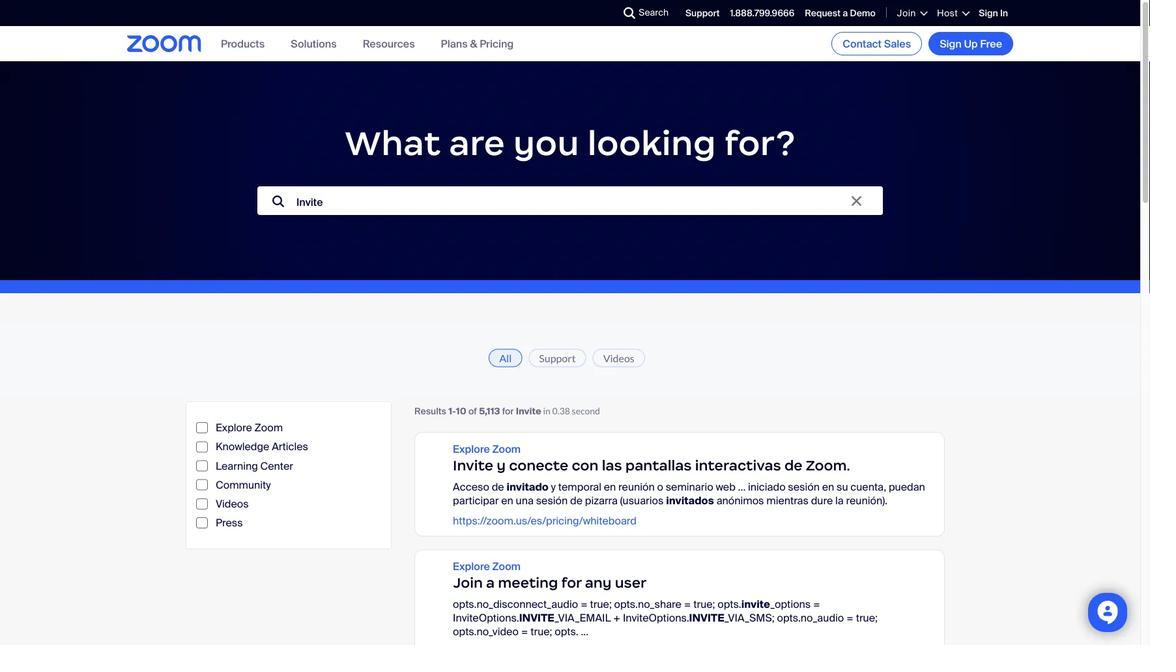 Task type: vqa. For each thing, say whether or not it's contained in the screenshot.
top Videos
yes



Task type: describe. For each thing, give the bounding box(es) containing it.
1
[[449, 405, 452, 418]]

2 inviteoptions. from the left
[[623, 612, 689, 625]]

videos inside videos "button"
[[603, 352, 635, 364]]

explore for invite
[[453, 442, 490, 456]]

= right opts.no_share
[[684, 598, 691, 612]]

inviteoptions. inside _options = inviteoptions.
[[453, 612, 519, 625]]

zoom for join
[[493, 560, 521, 574]]

second
[[572, 405, 600, 417]]

true; left +
[[590, 598, 612, 612]]

press
[[216, 516, 243, 530]]

0 horizontal spatial de
[[492, 480, 504, 494]]

pantallas
[[626, 457, 692, 474]]

support inside button
[[539, 352, 576, 364]]

acceso de invitado
[[453, 480, 549, 494]]

knowledge articles
[[216, 440, 308, 454]]

y inside explore zoom invite y conecte con las pantallas interactivas de zoom.
[[497, 457, 506, 474]]

Search text field
[[258, 186, 883, 218]]

anónimos
[[717, 494, 764, 508]]

1 horizontal spatial en
[[604, 480, 616, 494]]

learning
[[216, 459, 258, 473]]

mientras
[[767, 494, 809, 508]]

user
[[615, 574, 647, 592]]

reunión
[[619, 480, 655, 494]]

acceso
[[453, 480, 490, 494]]

10
[[456, 405, 467, 418]]

pricing
[[480, 37, 514, 50]]

explore zoom join a meeting for any user
[[453, 560, 647, 592]]

all button
[[489, 349, 522, 367]]

plans & pricing
[[441, 37, 514, 50]]

contact sales link
[[832, 32, 923, 55]]

5,113
[[479, 405, 500, 418]]

opts.no_audio
[[777, 612, 844, 625]]

(usuarios
[[620, 494, 664, 508]]

1 horizontal spatial invite
[[516, 405, 542, 418]]

de inside the y temporal en reunión o seminario web ... iniciado sesión en su cuenta, puedan participar en una sesión de pizarra (usuarios
[[570, 494, 583, 508]]

sign for sign up free
[[940, 37, 962, 51]]

cuenta,
[[851, 480, 887, 494]]

1.888.799.9666
[[730, 7, 795, 19]]

de inside explore zoom invite y conecte con las pantallas interactivas de zoom.
[[785, 457, 803, 474]]

opts.no_video
[[453, 625, 519, 639]]

0 horizontal spatial for
[[502, 405, 514, 418]]

https://zoom.us/es/pricing/whiteboard
[[453, 514, 637, 528]]

up
[[964, 37, 978, 51]]

= down opts.no_disconnect_audio
[[521, 625, 528, 639]]

request
[[805, 7, 841, 19]]

zoom for invite
[[493, 442, 521, 456]]

sign in
[[979, 7, 1008, 19]]

sales
[[884, 37, 911, 51]]

resources button
[[363, 37, 415, 50]]

2 horizontal spatial en
[[823, 480, 835, 494]]

las
[[602, 457, 622, 474]]

seminario
[[666, 480, 714, 494]]

0.38
[[553, 405, 570, 417]]

looking
[[588, 122, 716, 165]]

invite _via_email + inviteoptions. invite
[[519, 612, 725, 625]]

pizarra
[[585, 494, 618, 508]]

community
[[216, 478, 271, 492]]

host button
[[937, 7, 969, 19]]

plans
[[441, 37, 468, 50]]

products
[[221, 37, 265, 50]]

opts.no_disconnect_audio = true; opts.no_share = true; opts. invite
[[453, 598, 771, 612]]

una
[[516, 494, 534, 508]]

a inside the 'explore zoom join a meeting for any user'
[[486, 574, 495, 592]]

search
[[639, 7, 669, 19]]

_via_sms; opts.no_audio = true; opts.no_video = true; opts. ...
[[453, 612, 878, 639]]

+
[[614, 612, 621, 625]]

for inside the 'explore zoom join a meeting for any user'
[[562, 574, 582, 592]]

y temporal en reunión o seminario web ... iniciado sesión en su cuenta, puedan participar en una sesión de pizarra (usuarios
[[453, 480, 926, 508]]

what are you looking for?
[[345, 122, 796, 165]]

meeting
[[498, 574, 558, 592]]

explore zoom invite y conecte con las pantallas interactivas de zoom.
[[453, 442, 851, 474]]

invitados anónimos mientras dure la reunión).
[[666, 494, 888, 508]]

sign up free
[[940, 37, 1003, 51]]

contact
[[843, 37, 882, 51]]

support link
[[686, 7, 720, 19]]

= inside _options = inviteoptions.
[[814, 598, 821, 612]]

opts. inside _via_sms; opts.no_audio = true; opts.no_video = true; opts. ...
[[555, 625, 579, 639]]

_via_email
[[555, 612, 611, 625]]

0 vertical spatial zoom
[[255, 421, 283, 435]]

request a demo
[[805, 7, 876, 19]]

results
[[415, 405, 446, 418]]

true; left _via_sms;
[[694, 598, 715, 612]]

la
[[836, 494, 844, 508]]

you
[[514, 122, 580, 165]]

in
[[1001, 7, 1008, 19]]

for?
[[725, 122, 796, 165]]

of
[[469, 405, 477, 418]]

are
[[449, 122, 505, 165]]

= down any
[[581, 598, 588, 612]]

y inside the y temporal en reunión o seminario web ... iniciado sesión en su cuenta, puedan participar en una sesión de pizarra (usuarios
[[551, 480, 556, 494]]



Task type: locate. For each thing, give the bounding box(es) containing it.
1 horizontal spatial y
[[551, 480, 556, 494]]

invite down meeting
[[519, 612, 555, 625]]

-
[[452, 405, 456, 418]]

0 vertical spatial a
[[843, 7, 848, 19]]

videos right support button
[[603, 352, 635, 364]]

puedan
[[889, 480, 926, 494]]

1 vertical spatial y
[[551, 480, 556, 494]]

videos
[[603, 352, 635, 364], [216, 497, 249, 511]]

plans & pricing link
[[441, 37, 514, 50]]

none search field inside what are you looking for? main content
[[258, 186, 883, 225]]

sesión
[[788, 480, 820, 494], [536, 494, 568, 508]]

sign for sign in
[[979, 7, 999, 19]]

temporal
[[559, 480, 602, 494]]

1 vertical spatial join
[[453, 574, 483, 592]]

_via_sms;
[[725, 612, 775, 625]]

1 vertical spatial for
[[562, 574, 582, 592]]

1 horizontal spatial inviteoptions.
[[623, 612, 689, 625]]

invite
[[516, 405, 542, 418], [453, 457, 494, 474]]

o
[[657, 480, 664, 494]]

... inside the y temporal en reunión o seminario web ... iniciado sesión en su cuenta, puedan participar en una sesión de pizarra (usuarios
[[738, 480, 746, 494]]

explore inside the 'explore zoom join a meeting for any user'
[[453, 560, 490, 574]]

en down las
[[604, 480, 616, 494]]

... right the web
[[738, 480, 746, 494]]

1 vertical spatial zoom
[[493, 442, 521, 456]]

join inside the 'explore zoom join a meeting for any user'
[[453, 574, 483, 592]]

de right acceso
[[492, 480, 504, 494]]

true; right opts.no_audio
[[856, 612, 878, 625]]

support right search
[[686, 7, 720, 19]]

contact sales
[[843, 37, 911, 51]]

join
[[898, 7, 916, 19], [453, 574, 483, 592]]

1 horizontal spatial join
[[898, 7, 916, 19]]

0 horizontal spatial join
[[453, 574, 483, 592]]

inviteoptions. right +
[[623, 612, 689, 625]]

1 horizontal spatial videos
[[603, 352, 635, 364]]

any
[[585, 574, 612, 592]]

0 vertical spatial sign
[[979, 7, 999, 19]]

y right invitado on the bottom of page
[[551, 480, 556, 494]]

0 horizontal spatial en
[[501, 494, 514, 508]]

support button
[[529, 349, 586, 367]]

zoom up knowledge articles
[[255, 421, 283, 435]]

a up opts.no_disconnect_audio
[[486, 574, 495, 592]]

join button
[[898, 7, 927, 19]]

sign left the in
[[979, 7, 999, 19]]

de
[[785, 457, 803, 474], [492, 480, 504, 494], [570, 494, 583, 508]]

0 horizontal spatial opts.
[[555, 625, 579, 639]]

0 horizontal spatial y
[[497, 457, 506, 474]]

invite
[[519, 612, 555, 625], [689, 612, 725, 625]]

1 vertical spatial a
[[486, 574, 495, 592]]

articles
[[272, 440, 308, 454]]

for left any
[[562, 574, 582, 592]]

all
[[499, 352, 512, 364]]

su
[[837, 480, 848, 494]]

1 horizontal spatial sesión
[[788, 480, 820, 494]]

videos up press
[[216, 497, 249, 511]]

products button
[[221, 37, 265, 50]]

resources
[[363, 37, 415, 50]]

0 horizontal spatial a
[[486, 574, 495, 592]]

clear image
[[852, 196, 862, 206], [852, 196, 862, 206]]

search image
[[624, 7, 636, 19], [624, 7, 636, 19], [272, 196, 284, 207], [272, 196, 284, 207]]

0 horizontal spatial invite
[[453, 457, 494, 474]]

explore zoom button
[[453, 442, 521, 456], [453, 560, 521, 574]]

invite left invite
[[689, 612, 725, 625]]

support right all
[[539, 352, 576, 364]]

interactivas
[[695, 457, 781, 474]]

0 vertical spatial ...
[[738, 480, 746, 494]]

1 invite from the left
[[519, 612, 555, 625]]

0 vertical spatial explore
[[216, 421, 252, 435]]

2 explore zoom button from the top
[[453, 560, 521, 574]]

_options
[[771, 598, 811, 612]]

1 horizontal spatial de
[[570, 494, 583, 508]]

0 vertical spatial support
[[686, 7, 720, 19]]

1 horizontal spatial support
[[686, 7, 720, 19]]

explore up knowledge
[[216, 421, 252, 435]]

https://zoom.us/es/pricing/whiteboard link
[[453, 514, 637, 528]]

conecte
[[509, 457, 569, 474]]

iniciado
[[748, 480, 786, 494]]

sesión up https://zoom.us/es/pricing/whiteboard link
[[536, 494, 568, 508]]

1 vertical spatial support
[[539, 352, 576, 364]]

1 horizontal spatial a
[[843, 7, 848, 19]]

0 horizontal spatial sesión
[[536, 494, 568, 508]]

results 1 - 10 of 5,113 for invite in 0.38 second
[[415, 405, 600, 418]]

solutions
[[291, 37, 337, 50]]

true; down opts.no_disconnect_audio
[[531, 625, 552, 639]]

solutions button
[[291, 37, 337, 50]]

opts. down join a meeting for any user link
[[555, 625, 579, 639]]

join a meeting for any user link
[[453, 574, 647, 592]]

1 vertical spatial ...
[[581, 625, 589, 639]]

sign left the up
[[940, 37, 962, 51]]

1.888.799.9666 link
[[730, 7, 795, 19]]

zoom inside the 'explore zoom join a meeting for any user'
[[493, 560, 521, 574]]

1 horizontal spatial invite
[[689, 612, 725, 625]]

join up opts.no_video
[[453, 574, 483, 592]]

explore up opts.no_disconnect_audio
[[453, 560, 490, 574]]

de up iniciado
[[785, 457, 803, 474]]

what
[[345, 122, 441, 165]]

explore
[[216, 421, 252, 435], [453, 442, 490, 456], [453, 560, 490, 574]]

0 vertical spatial for
[[502, 405, 514, 418]]

2 vertical spatial zoom
[[493, 560, 521, 574]]

host
[[937, 7, 959, 19]]

de left pizarra
[[570, 494, 583, 508]]

opts.no_share
[[614, 598, 682, 612]]

_options = inviteoptions.
[[453, 598, 821, 625]]

support
[[686, 7, 720, 19], [539, 352, 576, 364]]

a left demo
[[843, 7, 848, 19]]

... inside _via_sms; opts.no_audio = true; opts.no_video = true; opts. ...
[[581, 625, 589, 639]]

invite inside explore zoom invite y conecte con las pantallas interactivas de zoom.
[[453, 457, 494, 474]]

None search field
[[258, 186, 883, 225]]

sign inside sign up free link
[[940, 37, 962, 51]]

request a demo link
[[805, 7, 876, 19]]

y up acceso de invitado
[[497, 457, 506, 474]]

con
[[572, 457, 599, 474]]

zoom.
[[806, 457, 851, 474]]

zoom up conecte
[[493, 442, 521, 456]]

1 vertical spatial sign
[[940, 37, 962, 51]]

opts. left _options
[[718, 598, 742, 612]]

learning center
[[216, 459, 293, 473]]

0 horizontal spatial invite
[[519, 612, 555, 625]]

y
[[497, 457, 506, 474], [551, 480, 556, 494]]

1 explore zoom button from the top
[[453, 442, 521, 456]]

1 inviteoptions. from the left
[[453, 612, 519, 625]]

1 vertical spatial invite
[[453, 457, 494, 474]]

...
[[738, 480, 746, 494], [581, 625, 589, 639]]

explore for join
[[453, 560, 490, 574]]

zoom logo image
[[127, 35, 201, 52]]

en left una
[[501, 494, 514, 508]]

2 horizontal spatial de
[[785, 457, 803, 474]]

=
[[581, 598, 588, 612], [684, 598, 691, 612], [814, 598, 821, 612], [847, 612, 854, 625], [521, 625, 528, 639]]

= right _options
[[814, 598, 821, 612]]

in
[[543, 405, 551, 417]]

inviteoptions. down meeting
[[453, 612, 519, 625]]

0 horizontal spatial sign
[[940, 37, 962, 51]]

free
[[981, 37, 1003, 51]]

explore zoom button down 5,113
[[453, 442, 521, 456]]

0 vertical spatial opts.
[[718, 598, 742, 612]]

None search field
[[576, 3, 627, 23]]

0 vertical spatial y
[[497, 457, 506, 474]]

0 horizontal spatial videos
[[216, 497, 249, 511]]

explore down of
[[453, 442, 490, 456]]

0 vertical spatial videos
[[603, 352, 635, 364]]

1 vertical spatial explore zoom button
[[453, 560, 521, 574]]

join up sales
[[898, 7, 916, 19]]

zoom up meeting
[[493, 560, 521, 574]]

0 vertical spatial explore zoom button
[[453, 442, 521, 456]]

sign in link
[[979, 7, 1008, 19]]

center
[[260, 459, 293, 473]]

participar
[[453, 494, 499, 508]]

videos button
[[593, 349, 645, 367]]

1 horizontal spatial sign
[[979, 7, 999, 19]]

invite left in
[[516, 405, 542, 418]]

&
[[470, 37, 478, 50]]

0 horizontal spatial ...
[[581, 625, 589, 639]]

demo
[[850, 7, 876, 19]]

opts.no_disconnect_audio
[[453, 598, 578, 612]]

1 horizontal spatial for
[[562, 574, 582, 592]]

1 horizontal spatial ...
[[738, 480, 746, 494]]

1 vertical spatial videos
[[216, 497, 249, 511]]

1 vertical spatial explore
[[453, 442, 490, 456]]

... left +
[[581, 625, 589, 639]]

0 horizontal spatial support
[[539, 352, 576, 364]]

dure
[[811, 494, 833, 508]]

0 horizontal spatial inviteoptions.
[[453, 612, 519, 625]]

= right opts.no_audio
[[847, 612, 854, 625]]

2 invite from the left
[[689, 612, 725, 625]]

sesión down zoom.
[[788, 480, 820, 494]]

knowledge
[[216, 440, 269, 454]]

0 vertical spatial join
[[898, 7, 916, 19]]

en
[[604, 480, 616, 494], [823, 480, 835, 494], [501, 494, 514, 508]]

invitado
[[507, 480, 549, 494]]

invite up acceso
[[453, 457, 494, 474]]

2 vertical spatial explore
[[453, 560, 490, 574]]

1 horizontal spatial opts.
[[718, 598, 742, 612]]

sign up free link
[[929, 32, 1014, 55]]

explore zoom button for opts.no_disconnect_audio = true; opts.no_share = true; opts.
[[453, 560, 521, 574]]

1 vertical spatial opts.
[[555, 625, 579, 639]]

en left su
[[823, 480, 835, 494]]

what are you looking for? main content
[[0, 61, 1141, 645]]

0 vertical spatial invite
[[516, 405, 542, 418]]

explore zoom button for acceso de
[[453, 442, 521, 456]]

for right 5,113
[[502, 405, 514, 418]]

explore zoom
[[216, 421, 283, 435]]

zoom inside explore zoom invite y conecte con las pantallas interactivas de zoom.
[[493, 442, 521, 456]]

explore zoom button up meeting
[[453, 560, 521, 574]]

invite
[[742, 598, 771, 612]]

explore inside explore zoom invite y conecte con las pantallas interactivas de zoom.
[[453, 442, 490, 456]]



